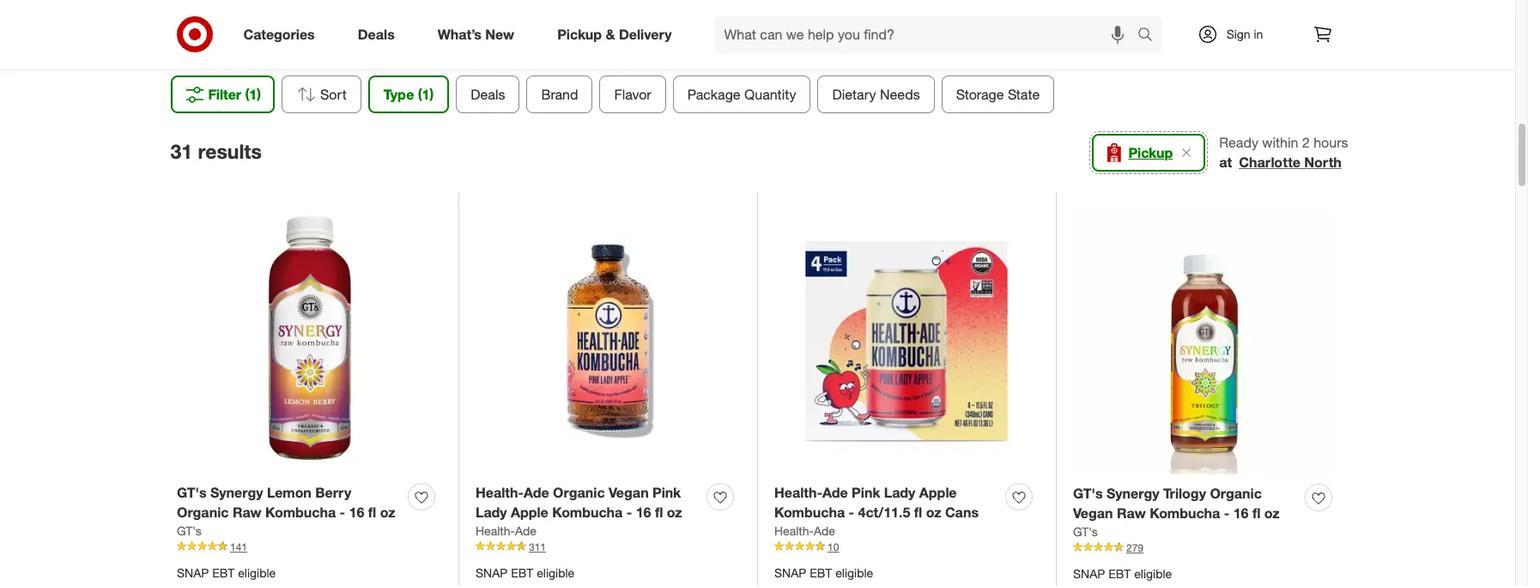 Task type: locate. For each thing, give the bounding box(es) containing it.
0 horizontal spatial organic
[[177, 504, 229, 521]]

gt's inside gt's synergy lemon berry organic raw kombucha - 16 fl oz
[[177, 484, 206, 501]]

apple up cans
[[919, 484, 957, 501]]

1 horizontal spatial pickup
[[1129, 144, 1173, 161]]

deals
[[358, 25, 395, 43], [471, 86, 505, 103]]

apple up 311
[[511, 504, 548, 521]]

health-ade link
[[476, 523, 537, 540], [774, 523, 835, 540]]

- inside gt's synergy lemon berry organic raw kombucha - 16 fl oz
[[340, 504, 345, 521]]

snap ebt eligible for gt's synergy trilogy organic vegan raw kombucha - 16 fl oz
[[1073, 566, 1172, 581]]

2 horizontal spatial organic
[[1210, 485, 1262, 502]]

pink up 4ct/11.5
[[852, 484, 880, 501]]

snap ebt eligible down 279
[[1073, 566, 1172, 581]]

snap ebt eligible for health-ade pink lady apple kombucha - 4ct/11.5 fl oz cans
[[774, 566, 873, 580]]

1 horizontal spatial 16
[[636, 504, 651, 521]]

141 link
[[177, 540, 441, 555]]

1 vertical spatial vegan
[[1073, 505, 1113, 522]]

raw
[[233, 504, 262, 521], [1117, 505, 1146, 522]]

eligible down 311
[[537, 566, 575, 580]]

eligible for organic
[[537, 566, 575, 580]]

&
[[606, 25, 615, 43]]

1 horizontal spatial (1)
[[418, 86, 434, 103]]

fl up 311 link
[[655, 504, 663, 521]]

gt's
[[177, 484, 206, 501], [1073, 485, 1103, 502], [177, 523, 202, 538], [1073, 524, 1098, 539]]

synergy inside gt's synergy trilogy organic vegan raw kombucha - 16 fl oz
[[1107, 485, 1160, 502]]

2 (1) from the left
[[418, 86, 434, 103]]

vegan inside gt's synergy trilogy organic vegan raw kombucha - 16 fl oz
[[1073, 505, 1113, 522]]

deals for "deals" 'button'
[[471, 86, 505, 103]]

1 horizontal spatial raw
[[1117, 505, 1146, 522]]

1 horizontal spatial health-ade link
[[774, 523, 835, 540]]

raw up 279
[[1117, 505, 1146, 522]]

filter
[[208, 86, 241, 103]]

north
[[1305, 154, 1342, 171]]

What can we help you find? suggestions appear below search field
[[714, 15, 1142, 53]]

health-ade organic vegan pink lady apple kombucha - 16 fl oz link
[[476, 483, 700, 523]]

1 horizontal spatial deals
[[471, 86, 505, 103]]

0 vertical spatial lady
[[884, 484, 916, 501]]

0 horizontal spatial deals
[[358, 25, 395, 43]]

kombucha up 311 link
[[552, 504, 623, 521]]

snap
[[177, 566, 209, 580], [476, 566, 508, 580], [774, 566, 807, 580], [1073, 566, 1105, 581]]

eligible down 141
[[238, 566, 276, 580]]

0 horizontal spatial apple
[[511, 504, 548, 521]]

10 link
[[774, 540, 1039, 555]]

organic
[[553, 484, 605, 501], [1210, 485, 1262, 502], [177, 504, 229, 521]]

16 up 279 'link'
[[1234, 505, 1249, 522]]

eligible down 279
[[1134, 566, 1172, 581]]

- up 279 'link'
[[1224, 505, 1230, 522]]

health- inside health-ade pink lady apple kombucha - 4ct/11.5 fl oz cans
[[774, 484, 822, 501]]

kombucha down lemon
[[265, 504, 336, 521]]

sort button
[[282, 76, 361, 113]]

2
[[1302, 134, 1310, 151]]

eligible down 10
[[836, 566, 873, 580]]

1 vertical spatial apple
[[511, 504, 548, 521]]

kombucha up 10
[[774, 504, 845, 521]]

ade
[[524, 484, 549, 501], [822, 484, 848, 501], [515, 523, 537, 538], [814, 523, 835, 538]]

16 down berry
[[349, 504, 364, 521]]

ebt for health-ade pink lady apple kombucha - 4ct/11.5 fl oz cans
[[810, 566, 832, 580]]

ebt down 311
[[511, 566, 533, 580]]

0 vertical spatial deals
[[358, 25, 395, 43]]

0 vertical spatial apple
[[919, 484, 957, 501]]

0 horizontal spatial vegan
[[609, 484, 649, 501]]

1 horizontal spatial gt's link
[[1073, 523, 1098, 541]]

1 pink from the left
[[653, 484, 681, 501]]

0 vertical spatial pickup
[[557, 25, 602, 43]]

1 horizontal spatial synergy
[[1107, 485, 1160, 502]]

fl
[[368, 504, 376, 521], [655, 504, 663, 521], [914, 504, 922, 521], [1253, 505, 1261, 522]]

pink inside health-ade pink lady apple kombucha - 4ct/11.5 fl oz cans
[[852, 484, 880, 501]]

raw inside gt's synergy lemon berry organic raw kombucha - 16 fl oz
[[233, 504, 262, 521]]

snap ebt eligible
[[177, 566, 276, 580], [476, 566, 575, 580], [774, 566, 873, 580], [1073, 566, 1172, 581]]

kombucha down trilogy
[[1150, 505, 1220, 522]]

(1) inside 'button'
[[245, 86, 261, 103]]

apple inside the health-ade organic vegan pink lady apple kombucha - 16 fl oz
[[511, 504, 548, 521]]

16
[[349, 504, 364, 521], [636, 504, 651, 521], [1234, 505, 1249, 522]]

gt's inside gt's synergy trilogy organic vegan raw kombucha - 16 fl oz
[[1073, 485, 1103, 502]]

kombucha inside health-ade pink lady apple kombucha - 4ct/11.5 fl oz cans
[[774, 504, 845, 521]]

(1)
[[245, 86, 261, 103], [418, 86, 434, 103]]

0 vertical spatial vegan
[[609, 484, 649, 501]]

- inside gt's synergy trilogy organic vegan raw kombucha - 16 fl oz
[[1224, 505, 1230, 522]]

deals link
[[343, 15, 416, 53]]

ebt down 279
[[1109, 566, 1131, 581]]

health-ade up 10
[[774, 523, 835, 538]]

search button
[[1130, 15, 1171, 57]]

(1) right type
[[418, 86, 434, 103]]

0 horizontal spatial (1)
[[245, 86, 261, 103]]

1 vertical spatial lady
[[476, 504, 507, 521]]

synergy for organic
[[210, 484, 263, 501]]

new
[[485, 25, 514, 43]]

0 horizontal spatial pickup
[[557, 25, 602, 43]]

ebt for gt's synergy lemon berry organic raw kombucha - 16 fl oz
[[212, 566, 235, 580]]

gt's for gt's link associated with organic
[[177, 523, 202, 538]]

16 inside gt's synergy lemon berry organic raw kombucha - 16 fl oz
[[349, 504, 364, 521]]

16 for gt's synergy lemon berry organic raw kombucha - 16 fl oz
[[349, 504, 364, 521]]

1 vertical spatial deals
[[471, 86, 505, 103]]

advertisement region
[[243, 0, 1273, 40]]

1 horizontal spatial pink
[[852, 484, 880, 501]]

- down berry
[[340, 504, 345, 521]]

kombucha inside gt's synergy trilogy organic vegan raw kombucha - 16 fl oz
[[1150, 505, 1220, 522]]

delivery
[[619, 25, 672, 43]]

ebt
[[212, 566, 235, 580], [511, 566, 533, 580], [810, 566, 832, 580], [1109, 566, 1131, 581]]

311
[[529, 541, 546, 553]]

state
[[1008, 86, 1040, 103]]

oz inside gt's synergy lemon berry organic raw kombucha - 16 fl oz
[[380, 504, 395, 521]]

snap ebt eligible down 311
[[476, 566, 575, 580]]

oz inside health-ade pink lady apple kombucha - 4ct/11.5 fl oz cans
[[926, 504, 941, 521]]

sign in
[[1227, 27, 1263, 41]]

organic inside gt's synergy trilogy organic vegan raw kombucha - 16 fl oz
[[1210, 485, 1262, 502]]

- left 4ct/11.5
[[849, 504, 854, 521]]

hours
[[1314, 134, 1348, 151]]

brand
[[541, 86, 578, 103]]

0 horizontal spatial raw
[[233, 504, 262, 521]]

dietary needs
[[832, 86, 920, 103]]

synergy left trilogy
[[1107, 485, 1160, 502]]

pickup
[[557, 25, 602, 43], [1129, 144, 1173, 161]]

2 health-ade from the left
[[774, 523, 835, 538]]

1 horizontal spatial lady
[[884, 484, 916, 501]]

31
[[170, 139, 192, 163]]

filter (1) button
[[170, 76, 275, 113]]

health-ade pink lady apple kombucha - 4ct/11.5 fl oz cans image
[[774, 209, 1039, 473], [774, 209, 1039, 473]]

categories link
[[229, 15, 336, 53]]

pickup left &
[[557, 25, 602, 43]]

apple
[[919, 484, 957, 501], [511, 504, 548, 521]]

pink up 311 link
[[653, 484, 681, 501]]

raw up 141
[[233, 504, 262, 521]]

ebt down 10
[[810, 566, 832, 580]]

dietary needs button
[[818, 76, 935, 113]]

279
[[1127, 541, 1144, 554]]

0 horizontal spatial pink
[[653, 484, 681, 501]]

synergy inside gt's synergy lemon berry organic raw kombucha - 16 fl oz
[[210, 484, 263, 501]]

snap ebt eligible down 10
[[774, 566, 873, 580]]

fl up 141 'link'
[[368, 504, 376, 521]]

0 horizontal spatial 16
[[349, 504, 364, 521]]

eligible for pink
[[836, 566, 873, 580]]

health-ade link up 311
[[476, 523, 537, 540]]

2 health-ade link from the left
[[774, 523, 835, 540]]

sign in link
[[1183, 15, 1290, 53]]

charlotte
[[1239, 154, 1301, 171]]

fl right 4ct/11.5
[[914, 504, 922, 521]]

1 horizontal spatial apple
[[919, 484, 957, 501]]

package
[[687, 86, 741, 103]]

health-
[[476, 484, 524, 501], [774, 484, 822, 501], [476, 523, 515, 538], [774, 523, 814, 538]]

gt's link
[[177, 523, 202, 540], [1073, 523, 1098, 541]]

16 inside gt's synergy trilogy organic vegan raw kombucha - 16 fl oz
[[1234, 505, 1249, 522]]

0 horizontal spatial lady
[[476, 504, 507, 521]]

1 health-ade from the left
[[476, 523, 537, 538]]

synergy left lemon
[[210, 484, 263, 501]]

fl inside gt's synergy lemon berry organic raw kombucha - 16 fl oz
[[368, 504, 376, 521]]

storage state
[[956, 86, 1040, 103]]

1 health-ade link from the left
[[476, 523, 537, 540]]

deals down the what's new link
[[471, 86, 505, 103]]

pickup inside button
[[1129, 144, 1173, 161]]

health-ade organic vegan pink lady apple kombucha - 16 fl oz image
[[476, 209, 740, 473], [476, 209, 740, 473]]

1 horizontal spatial vegan
[[1073, 505, 1113, 522]]

pink
[[653, 484, 681, 501], [852, 484, 880, 501]]

- up 311 link
[[627, 504, 632, 521]]

ebt down 141
[[212, 566, 235, 580]]

health-ade link up 10
[[774, 523, 835, 540]]

what's new
[[438, 25, 514, 43]]

pickup left at on the top
[[1129, 144, 1173, 161]]

fl up 279 'link'
[[1253, 505, 1261, 522]]

0 horizontal spatial health-ade link
[[476, 523, 537, 540]]

health-ade
[[476, 523, 537, 538], [774, 523, 835, 538]]

1 vertical spatial pickup
[[1129, 144, 1173, 161]]

deals inside 'button'
[[471, 86, 505, 103]]

what's
[[438, 25, 482, 43]]

organic inside the health-ade organic vegan pink lady apple kombucha - 16 fl oz
[[553, 484, 605, 501]]

10
[[828, 541, 839, 553]]

0 horizontal spatial gt's link
[[177, 523, 202, 540]]

gt's synergy trilogy organic vegan raw kombucha - 16 fl oz image
[[1073, 209, 1339, 474], [1073, 209, 1339, 474]]

1 horizontal spatial health-ade
[[774, 523, 835, 538]]

vegan
[[609, 484, 649, 501], [1073, 505, 1113, 522]]

lady inside health-ade pink lady apple kombucha - 4ct/11.5 fl oz cans
[[884, 484, 916, 501]]

2 horizontal spatial 16
[[1234, 505, 1249, 522]]

flavor
[[614, 86, 651, 103]]

1 horizontal spatial organic
[[553, 484, 605, 501]]

eligible
[[238, 566, 276, 580], [537, 566, 575, 580], [836, 566, 873, 580], [1134, 566, 1172, 581]]

2 pink from the left
[[852, 484, 880, 501]]

0 horizontal spatial health-ade
[[476, 523, 537, 538]]

dietary
[[832, 86, 876, 103]]

flavor button
[[600, 76, 666, 113]]

1 (1) from the left
[[245, 86, 261, 103]]

(1) right filter at the top left of page
[[245, 86, 261, 103]]

-
[[340, 504, 345, 521], [627, 504, 632, 521], [849, 504, 854, 521], [1224, 505, 1230, 522]]

pickup for pickup & delivery
[[557, 25, 602, 43]]

0 horizontal spatial synergy
[[210, 484, 263, 501]]

health-ade link for kombucha
[[774, 523, 835, 540]]

ade inside health-ade pink lady apple kombucha - 4ct/11.5 fl oz cans
[[822, 484, 848, 501]]

gt's for vegan gt's link
[[1073, 524, 1098, 539]]

what's new link
[[423, 15, 536, 53]]

organic inside gt's synergy lemon berry organic raw kombucha - 16 fl oz
[[177, 504, 229, 521]]

ebt for health-ade organic vegan pink lady apple kombucha - 16 fl oz
[[511, 566, 533, 580]]

lemon
[[267, 484, 312, 501]]

raw inside gt's synergy trilogy organic vegan raw kombucha - 16 fl oz
[[1117, 505, 1146, 522]]

synergy
[[210, 484, 263, 501], [1107, 485, 1160, 502]]

raw for vegan
[[1117, 505, 1146, 522]]

filter (1)
[[208, 86, 261, 103]]

snap ebt eligible for gt's synergy lemon berry organic raw kombucha - 16 fl oz
[[177, 566, 276, 580]]

oz
[[380, 504, 395, 521], [667, 504, 682, 521], [926, 504, 941, 521], [1265, 505, 1280, 522]]

deals up type
[[358, 25, 395, 43]]

snap ebt eligible down 141
[[177, 566, 276, 580]]

16 up 311 link
[[636, 504, 651, 521]]

sponsored
[[1222, 41, 1273, 54]]

lady
[[884, 484, 916, 501], [476, 504, 507, 521]]

kombucha
[[265, 504, 336, 521], [552, 504, 623, 521], [774, 504, 845, 521], [1150, 505, 1220, 522]]

gt's synergy lemon berry organic raw kombucha - 16 fl oz image
[[177, 209, 441, 473], [177, 209, 441, 473]]

health-ade up 311
[[476, 523, 537, 538]]

brand button
[[527, 76, 593, 113]]



Task type: vqa. For each thing, say whether or not it's contained in the screenshot.
Find Stores
no



Task type: describe. For each thing, give the bounding box(es) containing it.
(1) for type (1)
[[418, 86, 434, 103]]

gt's for gt's synergy trilogy organic vegan raw kombucha - 16 fl oz
[[1073, 485, 1103, 502]]

charlotte north button
[[1239, 153, 1342, 172]]

gt's link for vegan
[[1073, 523, 1098, 541]]

snap for gt's synergy lemon berry organic raw kombucha - 16 fl oz
[[177, 566, 209, 580]]

results
[[198, 139, 262, 163]]

type (1)
[[384, 86, 434, 103]]

eligible for trilogy
[[1134, 566, 1172, 581]]

search
[[1130, 27, 1171, 44]]

gt's for gt's synergy lemon berry organic raw kombucha - 16 fl oz
[[177, 484, 206, 501]]

fl inside gt's synergy trilogy organic vegan raw kombucha - 16 fl oz
[[1253, 505, 1261, 522]]

trilogy
[[1163, 485, 1206, 502]]

vegan inside the health-ade organic vegan pink lady apple kombucha - 16 fl oz
[[609, 484, 649, 501]]

gt's synergy lemon berry organic raw kombucha - 16 fl oz
[[177, 484, 395, 521]]

storage
[[956, 86, 1004, 103]]

quantity
[[744, 86, 796, 103]]

oz inside gt's synergy trilogy organic vegan raw kombucha - 16 fl oz
[[1265, 505, 1280, 522]]

deals for deals link
[[358, 25, 395, 43]]

health-ade link for lady
[[476, 523, 537, 540]]

16 inside the health-ade organic vegan pink lady apple kombucha - 16 fl oz
[[636, 504, 651, 521]]

apple inside health-ade pink lady apple kombucha - 4ct/11.5 fl oz cans
[[919, 484, 957, 501]]

pickup & delivery link
[[543, 15, 693, 53]]

deals button
[[456, 76, 520, 113]]

- inside the health-ade organic vegan pink lady apple kombucha - 16 fl oz
[[627, 504, 632, 521]]

snap for health-ade organic vegan pink lady apple kombucha - 16 fl oz
[[476, 566, 508, 580]]

synergy for vegan
[[1107, 485, 1160, 502]]

pickup for pickup
[[1129, 144, 1173, 161]]

pink inside the health-ade organic vegan pink lady apple kombucha - 16 fl oz
[[653, 484, 681, 501]]

gt's synergy trilogy organic vegan raw kombucha - 16 fl oz
[[1073, 485, 1280, 522]]

sort
[[320, 86, 347, 103]]

eligible for lemon
[[238, 566, 276, 580]]

fl inside the health-ade organic vegan pink lady apple kombucha - 16 fl oz
[[655, 504, 663, 521]]

kombucha inside gt's synergy lemon berry organic raw kombucha - 16 fl oz
[[265, 504, 336, 521]]

health-ade pink lady apple kombucha - 4ct/11.5 fl oz cans link
[[774, 483, 999, 523]]

sign
[[1227, 27, 1251, 41]]

pickup button
[[1093, 134, 1206, 172]]

health-ade pink lady apple kombucha - 4ct/11.5 fl oz cans
[[774, 484, 979, 521]]

ready
[[1220, 134, 1259, 151]]

needs
[[880, 86, 920, 103]]

pickup & delivery
[[557, 25, 672, 43]]

cans
[[945, 504, 979, 521]]

health-ade for kombucha
[[774, 523, 835, 538]]

package quantity
[[687, 86, 796, 103]]

lady inside the health-ade organic vegan pink lady apple kombucha - 16 fl oz
[[476, 504, 507, 521]]

type
[[384, 86, 414, 103]]

berry
[[315, 484, 351, 501]]

snap for gt's synergy trilogy organic vegan raw kombucha - 16 fl oz
[[1073, 566, 1105, 581]]

health- inside the health-ade organic vegan pink lady apple kombucha - 16 fl oz
[[476, 484, 524, 501]]

ready within 2 hours at charlotte north
[[1220, 134, 1348, 171]]

141
[[230, 541, 247, 553]]

ebt for gt's synergy trilogy organic vegan raw kombucha - 16 fl oz
[[1109, 566, 1131, 581]]

fl inside health-ade pink lady apple kombucha - 4ct/11.5 fl oz cans
[[914, 504, 922, 521]]

raw for organic
[[233, 504, 262, 521]]

in
[[1254, 27, 1263, 41]]

at
[[1220, 154, 1232, 171]]

4ct/11.5
[[858, 504, 910, 521]]

gt's synergy lemon berry organic raw kombucha - 16 fl oz link
[[177, 483, 401, 523]]

gt's link for organic
[[177, 523, 202, 540]]

311 link
[[476, 540, 740, 555]]

within
[[1262, 134, 1299, 151]]

ade inside the health-ade organic vegan pink lady apple kombucha - 16 fl oz
[[524, 484, 549, 501]]

package quantity button
[[673, 76, 811, 113]]

health-ade for lady
[[476, 523, 537, 538]]

snap ebt eligible for health-ade organic vegan pink lady apple kombucha - 16 fl oz
[[476, 566, 575, 580]]

storage state button
[[942, 76, 1055, 113]]

31 results
[[170, 139, 262, 163]]

oz inside the health-ade organic vegan pink lady apple kombucha - 16 fl oz
[[667, 504, 682, 521]]

health-ade organic vegan pink lady apple kombucha - 16 fl oz
[[476, 484, 682, 521]]

categories
[[243, 25, 315, 43]]

snap for health-ade pink lady apple kombucha - 4ct/11.5 fl oz cans
[[774, 566, 807, 580]]

279 link
[[1073, 541, 1339, 556]]

- inside health-ade pink lady apple kombucha - 4ct/11.5 fl oz cans
[[849, 504, 854, 521]]

16 for gt's synergy trilogy organic vegan raw kombucha - 16 fl oz
[[1234, 505, 1249, 522]]

gt's synergy trilogy organic vegan raw kombucha - 16 fl oz link
[[1073, 484, 1298, 523]]

(1) for filter (1)
[[245, 86, 261, 103]]

kombucha inside the health-ade organic vegan pink lady apple kombucha - 16 fl oz
[[552, 504, 623, 521]]



